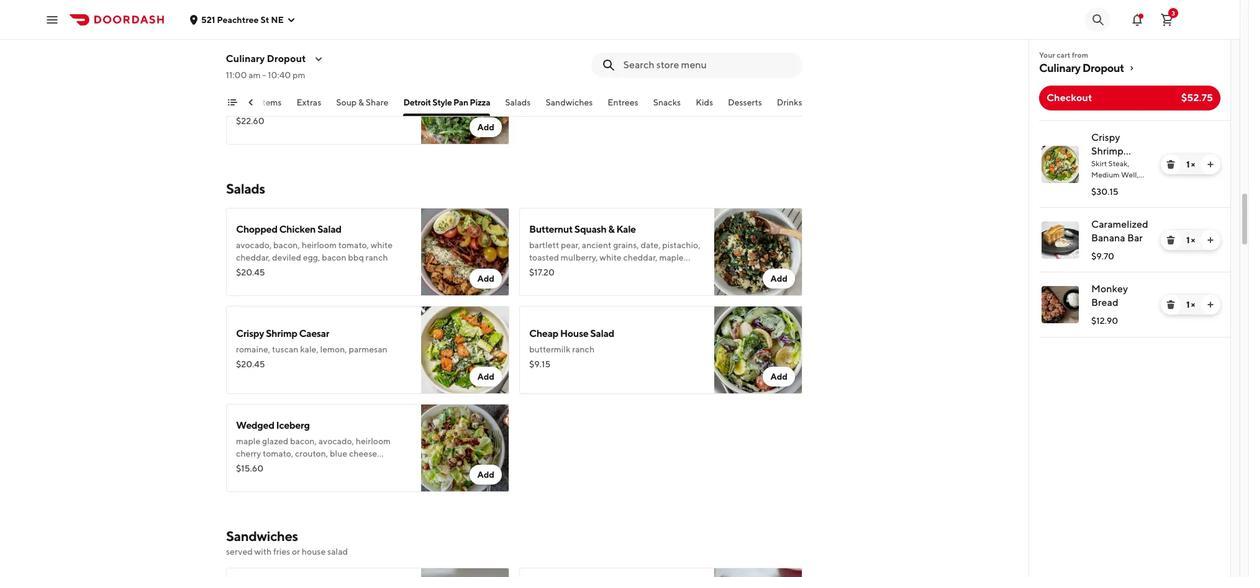 Task type: locate. For each thing, give the bounding box(es) containing it.
1 horizontal spatial avocado,
[[318, 437, 354, 447]]

pizza
[[342, 72, 365, 84], [470, 98, 491, 107]]

1 vertical spatial caesar
[[299, 328, 329, 340]]

3 1 from the top
[[1186, 300, 1190, 310]]

culinary up 11:00
[[226, 53, 265, 65]]

shrimp inside crispy shrimp caesar romaine, tuscan kale, lemon, parmesan $20.45
[[266, 328, 297, 340]]

1 vertical spatial pizza
[[470, 98, 491, 107]]

butternut squash & kale bartlett pear, ancient grains, date, pistachio, toasted mulberry, white cheddar, maple tahini vinaigrette
[[529, 224, 700, 275]]

remove item from cart image left add one to cart image
[[1166, 300, 1176, 310]]

0 vertical spatial avocado,
[[236, 240, 272, 250]]

monkey bread image
[[1042, 286, 1079, 324]]

cheese
[[349, 449, 377, 459]]

1 add one to cart image from the top
[[1206, 160, 1216, 170]]

date,
[[641, 240, 661, 250]]

0 vertical spatial shrimp
[[1091, 145, 1124, 157]]

0 vertical spatial crispy shrimp caesar image
[[1042, 146, 1079, 183]]

0 horizontal spatial cheddar,
[[236, 253, 270, 263]]

1 vertical spatial tomato,
[[263, 449, 293, 459]]

your
[[1039, 50, 1055, 60]]

2 add one to cart image from the top
[[1206, 235, 1216, 245]]

your cart from
[[1039, 50, 1088, 60]]

2 vertical spatial 1
[[1186, 300, 1190, 310]]

$12.90
[[1091, 316, 1118, 326]]

sandwiches inside sandwiches served with fries or house salad
[[226, 529, 298, 545]]

×
[[1191, 160, 1195, 170], [1191, 235, 1195, 245], [1191, 300, 1195, 310]]

0 vertical spatial $20.45
[[236, 18, 265, 28]]

avocado, up blue
[[318, 437, 354, 447]]

2 vertical spatial ×
[[1191, 300, 1195, 310]]

cheddar, down chopped
[[236, 253, 270, 263]]

sandwiches served with fries or house salad
[[226, 529, 348, 557]]

1 horizontal spatial sandwiches
[[546, 98, 593, 107]]

0 horizontal spatial salad
[[317, 224, 341, 235]]

salads left sandwiches button
[[505, 98, 531, 107]]

bacon, for chicken
[[273, 240, 300, 250]]

0 vertical spatial bacon,
[[273, 240, 300, 250]]

1 vertical spatial 1 ×
[[1186, 235, 1195, 245]]

1 vertical spatial remove item from cart image
[[1166, 300, 1176, 310]]

1 vertical spatial salad
[[590, 328, 614, 340]]

add for butternut squash & kale
[[771, 274, 788, 284]]

mozzarella
[[325, 89, 367, 99]]

tomato, inside the chopped chicken salad avocado, bacon, heirloom tomato, white cheddar, deviled egg, bacon bbq ranch $20.45
[[338, 240, 369, 250]]

1 for caesar
[[1186, 160, 1190, 170]]

crispy shrimp caesar
[[1091, 132, 1124, 171]]

maple up cherry
[[236, 437, 260, 447]]

pizza for mushroom
[[342, 72, 365, 84]]

cheddar,
[[236, 253, 270, 263], [623, 253, 658, 263]]

crispy shrimp caesar image
[[1042, 146, 1079, 183], [421, 306, 509, 394]]

bacon, up deviled
[[273, 240, 300, 250]]

tomato, down glazed
[[263, 449, 293, 459]]

no
[[1091, 181, 1102, 191]]

1 horizontal spatial salads
[[505, 98, 531, 107]]

remove item from cart image for monkey bread
[[1166, 300, 1176, 310]]

crouton,
[[295, 449, 328, 459]]

grains,
[[613, 240, 639, 250]]

1 vertical spatial sandwiches
[[226, 529, 298, 545]]

0 vertical spatial white
[[371, 240, 393, 250]]

crispy for crispy shrimp caesar romaine, tuscan kale, lemon, parmesan $20.45
[[236, 328, 264, 340]]

2 cheddar, from the left
[[623, 253, 658, 263]]

list
[[1029, 121, 1231, 338]]

cheddar, down date, in the right top of the page
[[623, 253, 658, 263]]

ranch inside cheap house salad buttermilk ranch $9.15
[[572, 345, 595, 355]]

arugula
[[236, 101, 266, 111]]

1 vertical spatial 1
[[1186, 235, 1190, 245]]

2 1 × from the top
[[1186, 235, 1195, 245]]

1 vertical spatial ranch
[[572, 345, 595, 355]]

bread
[[1091, 297, 1119, 309]]

$15.60
[[236, 464, 263, 474]]

chicken
[[279, 224, 316, 235]]

culinary dropout down from on the top of page
[[1039, 61, 1124, 75]]

heirloom up cheese
[[356, 437, 391, 447]]

wedged
[[236, 420, 274, 432]]

0 vertical spatial maple
[[659, 253, 684, 263]]

crispy inside crispy shrimp caesar romaine, tuscan kale, lemon, parmesan $20.45
[[236, 328, 264, 340]]

sandwiches up with
[[226, 529, 298, 545]]

kids
[[696, 98, 713, 107]]

0 horizontal spatial caesar
[[299, 328, 329, 340]]

maple
[[659, 253, 684, 263], [236, 437, 260, 447]]

1 remove item from cart image from the top
[[1166, 160, 1176, 170]]

crispy inside crispy shrimp caesar
[[1091, 132, 1120, 143]]

sandwiches for sandwiches
[[546, 98, 593, 107]]

black
[[236, 72, 260, 84]]

bacon, for iceberg
[[290, 437, 317, 447]]

× for bar
[[1191, 235, 1195, 245]]

bacon, inside wedged iceberg maple glazed bacon, avocado, heirloom cherry tomato, crouton, blue cheese dressing
[[290, 437, 317, 447]]

caesar
[[1091, 159, 1123, 171], [299, 328, 329, 340]]

1 vertical spatial $20.45
[[236, 268, 265, 278]]

dropout up 10:40
[[267, 53, 306, 65]]

avocado,
[[236, 240, 272, 250], [318, 437, 354, 447]]

maple down the pistachio, on the right top
[[659, 253, 684, 263]]

vinaigrette
[[553, 265, 596, 275]]

iceberg
[[276, 420, 310, 432]]

show menu categories image
[[227, 98, 237, 107]]

banana
[[1091, 232, 1125, 244]]

3
[[1172, 9, 1175, 16]]

caesar inside crispy shrimp caesar romaine, tuscan kale, lemon, parmesan $20.45
[[299, 328, 329, 340]]

0 horizontal spatial crispy
[[236, 328, 264, 340]]

1 vertical spatial ×
[[1191, 235, 1195, 245]]

sandwiches for sandwiches served with fries or house salad
[[226, 529, 298, 545]]

0 vertical spatial tomato,
[[338, 240, 369, 250]]

cheap house salad image
[[714, 306, 803, 394]]

bacon, up the crouton,
[[290, 437, 317, 447]]

1 horizontal spatial &
[[608, 224, 615, 235]]

1 vertical spatial crispy
[[236, 328, 264, 340]]

1 vertical spatial heirloom
[[356, 437, 391, 447]]

cheap
[[529, 328, 558, 340]]

2 vertical spatial 1 ×
[[1186, 300, 1195, 310]]

0 horizontal spatial avocado,
[[236, 240, 272, 250]]

0 horizontal spatial dropout
[[267, 53, 306, 65]]

1 vertical spatial shrimp
[[1103, 181, 1127, 191]]

0 horizontal spatial white
[[371, 240, 393, 250]]

1 horizontal spatial caesar
[[1091, 159, 1123, 171]]

dropout
[[267, 53, 306, 65], [1083, 61, 1124, 75]]

white inside the chopped chicken salad avocado, bacon, heirloom tomato, white cheddar, deviled egg, bacon bbq ranch $20.45
[[371, 240, 393, 250]]

romaine,
[[236, 345, 270, 355]]

2 1 from the top
[[1186, 235, 1190, 245]]

kids button
[[696, 96, 713, 116]]

style
[[433, 98, 452, 107]]

heirloom inside wedged iceberg maple glazed bacon, avocado, heirloom cherry tomato, crouton, blue cheese dressing
[[356, 437, 391, 447]]

salad inside the chopped chicken salad avocado, bacon, heirloom tomato, white cheddar, deviled egg, bacon bbq ranch $20.45
[[317, 224, 341, 235]]

culinary dropout link
[[1039, 61, 1221, 76]]

$22.60
[[236, 116, 264, 126]]

0 horizontal spatial ranch
[[366, 253, 388, 263]]

black truffle mushroom pizza image
[[421, 57, 509, 145]]

salad
[[327, 547, 348, 557]]

0 vertical spatial sandwiches
[[546, 98, 593, 107]]

0 vertical spatial salad
[[317, 224, 341, 235]]

add button for wedged iceberg
[[470, 465, 502, 485]]

skirt
[[1091, 159, 1107, 168]]

chopped
[[236, 224, 277, 235]]

0 vertical spatial 1
[[1186, 160, 1190, 170]]

0 horizontal spatial maple
[[236, 437, 260, 447]]

shrimp up tuscan
[[266, 328, 297, 340]]

culinary dropout up 11:00 am - 10:40 pm
[[226, 53, 306, 65]]

0 horizontal spatial tomato,
[[263, 449, 293, 459]]

$20.45 left "ne" at the left top of page
[[236, 18, 265, 28]]

1 vertical spatial bacon,
[[290, 437, 317, 447]]

$30.15
[[1091, 187, 1118, 197]]

popular items
[[227, 98, 282, 107]]

culinary down the cart
[[1039, 61, 1081, 75]]

salad inside cheap house salad buttermilk ranch $9.15
[[590, 328, 614, 340]]

0 vertical spatial &
[[359, 98, 364, 107]]

$20.45 down chopped
[[236, 268, 265, 278]]

salad up bacon
[[317, 224, 341, 235]]

1 × for caesar
[[1186, 160, 1195, 170]]

0 horizontal spatial salads
[[226, 181, 265, 197]]

1 1 from the top
[[1186, 160, 1190, 170]]

remove item from cart image right steak,
[[1166, 160, 1176, 170]]

0 horizontal spatial pizza
[[342, 72, 365, 84]]

add button for chopped chicken salad
[[470, 269, 502, 289]]

& left kale
[[608, 224, 615, 235]]

1 vertical spatial add one to cart image
[[1206, 235, 1216, 245]]

2 remove item from cart image from the top
[[1166, 300, 1176, 310]]

0 vertical spatial remove item from cart image
[[1166, 160, 1176, 170]]

2 × from the top
[[1191, 235, 1195, 245]]

3 $20.45 from the top
[[236, 360, 265, 370]]

remove item from cart image for crispy shrimp caesar
[[1166, 160, 1176, 170]]

pizza for pan
[[470, 98, 491, 107]]

1 vertical spatial avocado,
[[318, 437, 354, 447]]

cherry
[[236, 449, 261, 459]]

avocado, down chopped
[[236, 240, 272, 250]]

1 ×
[[1186, 160, 1195, 170], [1186, 235, 1195, 245], [1186, 300, 1195, 310]]

& inside button
[[359, 98, 364, 107]]

1 horizontal spatial culinary
[[1039, 61, 1081, 75]]

1 horizontal spatial cheddar,
[[623, 253, 658, 263]]

shrimp down the medium
[[1103, 181, 1127, 191]]

caesar inside crispy shrimp caesar
[[1091, 159, 1123, 171]]

tomato, inside wedged iceberg maple glazed bacon, avocado, heirloom cherry tomato, crouton, blue cheese dressing
[[263, 449, 293, 459]]

1 horizontal spatial tomato,
[[338, 240, 369, 250]]

salad right house on the bottom left
[[590, 328, 614, 340]]

pizza right pan
[[470, 98, 491, 107]]

1 horizontal spatial crispy
[[1091, 132, 1120, 143]]

add button for cheap house salad
[[763, 367, 795, 387]]

sandwiches right salads button
[[546, 98, 593, 107]]

checkout
[[1047, 92, 1092, 104]]

salad for cheap house salad
[[590, 328, 614, 340]]

1 vertical spatial crispy shrimp caesar image
[[421, 306, 509, 394]]

cheddar, inside the chopped chicken salad avocado, bacon, heirloom tomato, white cheddar, deviled egg, bacon bbq ranch $20.45
[[236, 253, 270, 263]]

remove item from cart image
[[1166, 160, 1176, 170], [1166, 300, 1176, 310]]

& right soup
[[359, 98, 364, 107]]

0 vertical spatial pizza
[[342, 72, 365, 84]]

1 horizontal spatial dropout
[[1083, 61, 1124, 75]]

0 horizontal spatial heirloom
[[302, 240, 337, 250]]

caramelized
[[1091, 219, 1148, 230]]

shrimp up skirt
[[1091, 145, 1124, 157]]

add for crispy shrimp caesar
[[477, 372, 494, 382]]

0 horizontal spatial crispy shrimp caesar image
[[421, 306, 509, 394]]

crispy for crispy shrimp caesar
[[1091, 132, 1120, 143]]

salads up chopped
[[226, 181, 265, 197]]

2 vertical spatial $20.45
[[236, 360, 265, 370]]

1 vertical spatial salads
[[226, 181, 265, 197]]

0 vertical spatial ×
[[1191, 160, 1195, 170]]

1 × for bar
[[1186, 235, 1195, 245]]

1 × from the top
[[1191, 160, 1195, 170]]

bbq
[[348, 253, 364, 263]]

$9.15
[[529, 360, 551, 370]]

1 horizontal spatial heirloom
[[356, 437, 391, 447]]

shaved prime rib dip image
[[421, 568, 509, 578]]

tomato, up bbq
[[338, 240, 369, 250]]

bacon, inside the chopped chicken salad avocado, bacon, heirloom tomato, white cheddar, deviled egg, bacon bbq ranch $20.45
[[273, 240, 300, 250]]

crispy up skirt
[[1091, 132, 1120, 143]]

pepperoni & italian sausage pizza image
[[714, 0, 803, 47]]

shrimp
[[1091, 145, 1124, 157], [1103, 181, 1127, 191], [266, 328, 297, 340]]

0 horizontal spatial &
[[359, 98, 364, 107]]

add
[[477, 122, 494, 132], [477, 274, 494, 284], [771, 274, 788, 284], [477, 372, 494, 382], [771, 372, 788, 382], [477, 470, 494, 480]]

avocado, inside the chopped chicken salad avocado, bacon, heirloom tomato, white cheddar, deviled egg, bacon bbq ranch $20.45
[[236, 240, 272, 250]]

0 vertical spatial ranch
[[366, 253, 388, 263]]

0 vertical spatial 1 ×
[[1186, 160, 1195, 170]]

add one to cart image
[[1206, 160, 1216, 170], [1206, 235, 1216, 245]]

3 items, open order cart image
[[1160, 12, 1175, 27]]

add for cheap house salad
[[771, 372, 788, 382]]

ranch right bbq
[[366, 253, 388, 263]]

0 horizontal spatial sandwiches
[[226, 529, 298, 545]]

0 vertical spatial caesar
[[1091, 159, 1123, 171]]

items
[[260, 98, 282, 107]]

drinks button
[[777, 96, 803, 116]]

0 vertical spatial add one to cart image
[[1206, 160, 1216, 170]]

1 1 × from the top
[[1186, 160, 1195, 170]]

1 horizontal spatial maple
[[659, 253, 684, 263]]

pizza inside black truffle mushroom pizza smoked onion alfredo, mozzarella cheese, arugula $22.60
[[342, 72, 365, 84]]

crispy up romaine,
[[236, 328, 264, 340]]

crispy shrimp caesar romaine, tuscan kale, lemon, parmesan $20.45
[[236, 328, 387, 370]]

$17.20
[[529, 268, 555, 278]]

1 vertical spatial &
[[608, 224, 615, 235]]

chopped chicken salad avocado, bacon, heirloom tomato, white cheddar, deviled egg, bacon bbq ranch $20.45
[[236, 224, 393, 278]]

1 vertical spatial maple
[[236, 437, 260, 447]]

$20.45 down romaine,
[[236, 360, 265, 370]]

1 horizontal spatial white
[[600, 253, 622, 263]]

1 horizontal spatial ranch
[[572, 345, 595, 355]]

detroit
[[404, 98, 431, 107]]

ranch down house on the bottom left
[[572, 345, 595, 355]]

1 for bar
[[1186, 235, 1190, 245]]

pm
[[293, 70, 306, 80]]

0 vertical spatial crispy
[[1091, 132, 1120, 143]]

truffle
[[262, 72, 291, 84]]

0 horizontal spatial culinary
[[226, 53, 265, 65]]

$20.45 inside the chopped chicken salad avocado, bacon, heirloom tomato, white cheddar, deviled egg, bacon bbq ranch $20.45
[[236, 268, 265, 278]]

1 horizontal spatial pizza
[[470, 98, 491, 107]]

white
[[371, 240, 393, 250], [600, 253, 622, 263]]

culinary
[[226, 53, 265, 65], [1039, 61, 1081, 75]]

menus image
[[314, 54, 324, 64]]

1 cheddar, from the left
[[236, 253, 270, 263]]

add button
[[470, 117, 502, 137], [470, 269, 502, 289], [763, 269, 795, 289], [470, 367, 502, 387], [763, 367, 795, 387], [470, 465, 502, 485]]

pizza up mozzarella in the top left of the page
[[342, 72, 365, 84]]

avocado, inside wedged iceberg maple glazed bacon, avocado, heirloom cherry tomato, crouton, blue cheese dressing
[[318, 437, 354, 447]]

salad for chopped chicken salad
[[317, 224, 341, 235]]

1 horizontal spatial crispy shrimp caesar image
[[1042, 146, 1079, 183]]

0 vertical spatial heirloom
[[302, 240, 337, 250]]

2 $20.45 from the top
[[236, 268, 265, 278]]

1 $20.45 from the top
[[236, 18, 265, 28]]

heirloom up egg,
[[302, 240, 337, 250]]

$52.75
[[1181, 92, 1213, 104]]

2 vertical spatial shrimp
[[266, 328, 297, 340]]

desserts button
[[728, 96, 762, 116]]

dropout down from on the top of page
[[1083, 61, 1124, 75]]

1
[[1186, 160, 1190, 170], [1186, 235, 1190, 245], [1186, 300, 1190, 310]]

1 horizontal spatial salad
[[590, 328, 614, 340]]

heirloom inside the chopped chicken salad avocado, bacon, heirloom tomato, white cheddar, deviled egg, bacon bbq ranch $20.45
[[302, 240, 337, 250]]

1 vertical spatial white
[[600, 253, 622, 263]]



Task type: vqa. For each thing, say whether or not it's contained in the screenshot.


Task type: describe. For each thing, give the bounding box(es) containing it.
house
[[560, 328, 589, 340]]

monkey
[[1091, 283, 1128, 295]]

skirt steak, medium well, no shrimp $30.15
[[1091, 159, 1139, 197]]

popular items button
[[227, 96, 282, 116]]

alfredo,
[[293, 89, 323, 99]]

pear,
[[561, 240, 580, 250]]

maple inside wedged iceberg maple glazed bacon, avocado, heirloom cherry tomato, crouton, blue cheese dressing
[[236, 437, 260, 447]]

kale
[[616, 224, 636, 235]]

cheese pizza image
[[421, 0, 509, 47]]

pistachio,
[[662, 240, 700, 250]]

open menu image
[[45, 12, 60, 27]]

extras button
[[297, 96, 322, 116]]

snacks
[[654, 98, 681, 107]]

$20.45 inside crispy shrimp caesar romaine, tuscan kale, lemon, parmesan $20.45
[[236, 360, 265, 370]]

drinks
[[777, 98, 803, 107]]

add for wedged iceberg
[[477, 470, 494, 480]]

lemon,
[[320, 345, 347, 355]]

st
[[261, 15, 269, 25]]

cart
[[1057, 50, 1070, 60]]

popular
[[227, 98, 258, 107]]

3 × from the top
[[1191, 300, 1195, 310]]

medium
[[1091, 170, 1120, 180]]

bar
[[1127, 232, 1143, 244]]

add one to cart image for crispy shrimp caesar
[[1206, 160, 1216, 170]]

smoked
[[236, 89, 267, 99]]

mushroom
[[292, 72, 340, 84]]

521
[[201, 15, 215, 25]]

add one to cart image
[[1206, 300, 1216, 310]]

wedged iceberg maple glazed bacon, avocado, heirloom cherry tomato, crouton, blue cheese dressing
[[236, 420, 391, 471]]

desserts
[[728, 98, 762, 107]]

caesar for crispy shrimp caesar
[[1091, 159, 1123, 171]]

am
[[249, 70, 261, 80]]

-
[[263, 70, 266, 80]]

deviled
[[272, 253, 301, 263]]

bacon
[[322, 253, 346, 263]]

add for chopped chicken salad
[[477, 274, 494, 284]]

sandwiches button
[[546, 96, 593, 116]]

ranch inside the chopped chicken salad avocado, bacon, heirloom tomato, white cheddar, deviled egg, bacon bbq ranch $20.45
[[366, 253, 388, 263]]

share
[[366, 98, 389, 107]]

soup
[[337, 98, 357, 107]]

caramelized banana bar image
[[1042, 222, 1079, 259]]

ancient
[[582, 240, 611, 250]]

3 1 × from the top
[[1186, 300, 1195, 310]]

0 vertical spatial salads
[[505, 98, 531, 107]]

salads button
[[505, 96, 531, 116]]

dressing
[[236, 462, 269, 471]]

soup & share
[[337, 98, 389, 107]]

wedged iceberg image
[[421, 404, 509, 493]]

add button for crispy shrimp caesar
[[470, 367, 502, 387]]

remove item from cart image
[[1166, 235, 1176, 245]]

entrees
[[608, 98, 639, 107]]

tahini
[[529, 265, 552, 275]]

521 peachtree st ne
[[201, 15, 284, 25]]

butternut
[[529, 224, 573, 235]]

detroit style pan pizza
[[404, 98, 491, 107]]

cheddar, inside butternut squash & kale bartlett pear, ancient grains, date, pistachio, toasted mulberry, white cheddar, maple tahini vinaigrette
[[623, 253, 658, 263]]

ne
[[271, 15, 284, 25]]

steak,
[[1109, 159, 1129, 168]]

entrees button
[[608, 96, 639, 116]]

from
[[1072, 50, 1088, 60]]

shrimp for crispy shrimp caesar romaine, tuscan kale, lemon, parmesan $20.45
[[266, 328, 297, 340]]

white inside butternut squash & kale bartlett pear, ancient grains, date, pistachio, toasted mulberry, white cheddar, maple tahini vinaigrette
[[600, 253, 622, 263]]

11:00 am - 10:40 pm
[[226, 70, 306, 80]]

tuscan
[[272, 345, 298, 355]]

0 horizontal spatial culinary dropout
[[226, 53, 306, 65]]

served
[[226, 547, 253, 557]]

egg,
[[303, 253, 320, 263]]

soup & share button
[[337, 96, 389, 116]]

caramelized banana bar
[[1091, 219, 1148, 244]]

toasted
[[529, 253, 559, 263]]

shrimp inside skirt steak, medium well, no shrimp $30.15
[[1103, 181, 1127, 191]]

mulberry,
[[561, 253, 598, 263]]

10:40
[[268, 70, 291, 80]]

cheese,
[[369, 89, 399, 99]]

fries
[[273, 547, 290, 557]]

squash
[[574, 224, 607, 235]]

onion
[[269, 89, 291, 99]]

Item Search search field
[[624, 58, 793, 72]]

buttermilk
[[529, 345, 571, 355]]

crispy chicken katsu image
[[714, 568, 803, 578]]

parmesan
[[349, 345, 387, 355]]

with
[[254, 547, 272, 557]]

& inside butternut squash & kale bartlett pear, ancient grains, date, pistachio, toasted mulberry, white cheddar, maple tahini vinaigrette
[[608, 224, 615, 235]]

chopped chicken salad image
[[421, 208, 509, 296]]

peachtree
[[217, 15, 259, 25]]

pan
[[454, 98, 469, 107]]

shrimp for crispy shrimp caesar
[[1091, 145, 1124, 157]]

scroll menu navigation left image
[[246, 98, 256, 107]]

cheap house salad buttermilk ranch $9.15
[[529, 328, 614, 370]]

black truffle mushroom pizza smoked onion alfredo, mozzarella cheese, arugula $22.60
[[236, 72, 399, 126]]

add one to cart image for caramelized banana bar
[[1206, 235, 1216, 245]]

caesar for crispy shrimp caesar romaine, tuscan kale, lemon, parmesan $20.45
[[299, 328, 329, 340]]

butternut squash & kale image
[[714, 208, 803, 296]]

add button for butternut squash & kale
[[763, 269, 795, 289]]

521 peachtree st ne button
[[189, 15, 296, 25]]

3 button
[[1155, 7, 1180, 32]]

1 horizontal spatial culinary dropout
[[1039, 61, 1124, 75]]

well,
[[1121, 170, 1139, 180]]

bartlett
[[529, 240, 559, 250]]

extras
[[297, 98, 322, 107]]

× for caesar
[[1191, 160, 1195, 170]]

notification bell image
[[1130, 12, 1145, 27]]

list containing crispy shrimp caesar
[[1029, 121, 1231, 338]]

maple inside butternut squash & kale bartlett pear, ancient grains, date, pistachio, toasted mulberry, white cheddar, maple tahini vinaigrette
[[659, 253, 684, 263]]

11:00
[[226, 70, 247, 80]]



